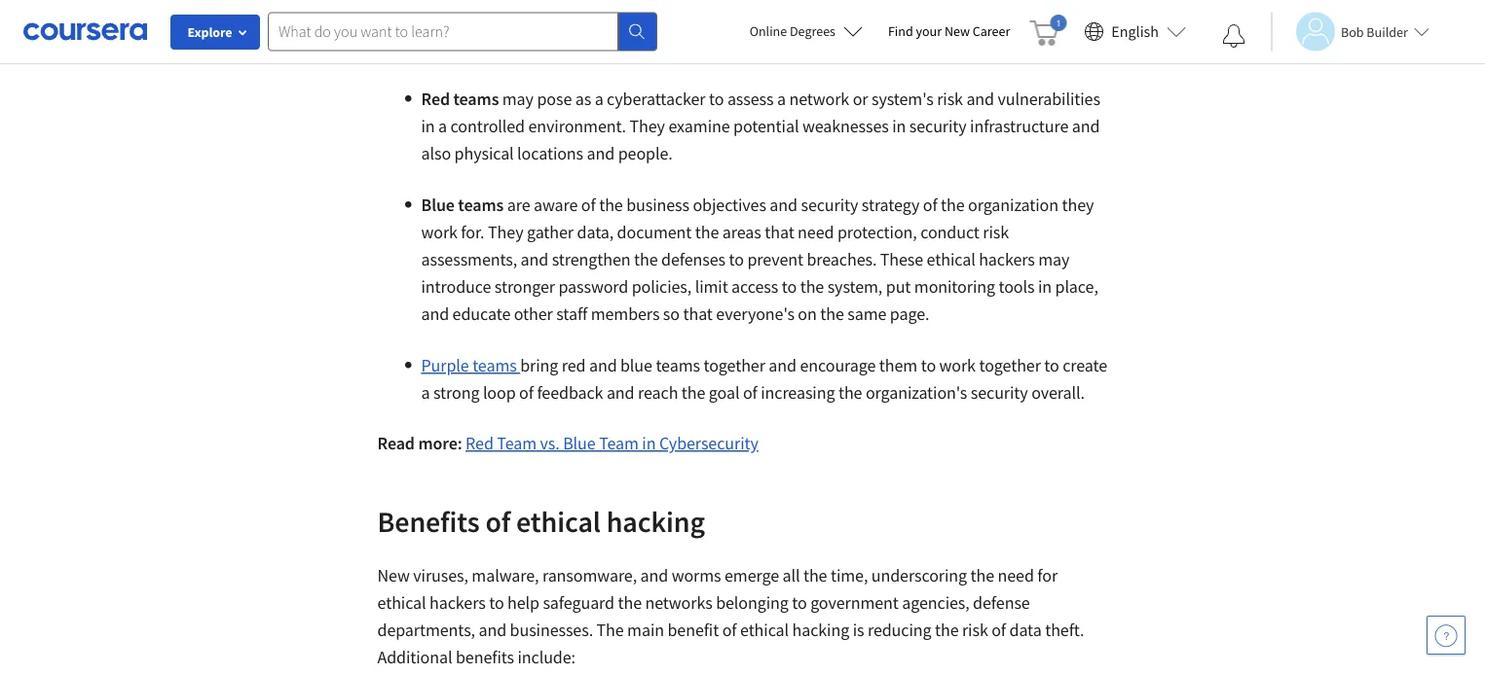 Task type: locate. For each thing, give the bounding box(es) containing it.
in up 'also' at the top left of the page
[[421, 115, 435, 137]]

defense
[[377, 37, 434, 58], [973, 593, 1030, 615]]

red up services,
[[564, 9, 588, 31]]

1 horizontal spatial red
[[466, 433, 494, 455]]

1 horizontal spatial together
[[979, 355, 1041, 377]]

together
[[704, 355, 765, 377], [979, 355, 1041, 377]]

0 horizontal spatial they
[[488, 222, 523, 243]]

0 vertical spatial defense
[[377, 37, 434, 58]]

and inside some of the roles include red teams that work in an offensive capacity, blue teams that work as a defense for security services, and purple teams that do a little of both:
[[588, 37, 616, 58]]

educate
[[452, 303, 511, 325]]

hackers inside 'new viruses, malware, ransomware, and worms emerge all the time, underscoring the need for ethical hackers to help safeguard the networks belonging to government agencies, defense departments, and businesses. the main benefit of ethical hacking is reducing the risk of data theft. additional benefits include:'
[[430, 593, 486, 615]]

0 horizontal spatial new
[[377, 565, 410, 587]]

may
[[502, 88, 534, 110], [1038, 249, 1070, 271]]

read more: red team vs. blue team in cybersecurity
[[377, 433, 758, 455]]

0 vertical spatial blue
[[887, 9, 919, 31]]

strengthen
[[552, 249, 631, 271]]

staff
[[556, 303, 587, 325]]

1 vertical spatial blue
[[563, 433, 596, 455]]

they inside are aware of the business objectives and security strategy of the organization they work for. they gather data, document the areas that need protection, conduct risk assessments, and strengthen the defenses to prevent breaches. these ethical hackers may introduce stronger password policies, limit access to the system, put monitoring tools in place, and educate other staff members so that everyone's on the same page.
[[488, 222, 523, 243]]

system's
[[872, 88, 934, 110]]

risk right the system's
[[937, 88, 963, 110]]

teams up for.
[[458, 194, 504, 216]]

blue down 'also' at the top left of the page
[[421, 194, 455, 216]]

a right do
[[773, 37, 782, 58]]

work left for.
[[421, 222, 458, 243]]

of right loop
[[519, 382, 534, 404]]

teams
[[591, 9, 635, 31], [922, 9, 967, 31], [670, 37, 715, 58], [453, 88, 499, 110], [458, 194, 504, 216], [472, 355, 517, 377], [656, 355, 700, 377]]

0 horizontal spatial defense
[[377, 37, 434, 58]]

other
[[514, 303, 553, 325]]

1 horizontal spatial hacking
[[792, 620, 849, 642]]

malware,
[[472, 565, 539, 587]]

the left roles at the top of the page
[[440, 9, 464, 31]]

hackers up tools
[[979, 249, 1035, 271]]

1 vertical spatial hackers
[[430, 593, 486, 615]]

objectives
[[693, 194, 766, 216]]

that right your
[[970, 9, 1000, 31]]

1 vertical spatial defense
[[973, 593, 1030, 615]]

to down "areas"
[[729, 249, 744, 271]]

blue
[[887, 9, 919, 31], [620, 355, 652, 377]]

risk inside 'new viruses, malware, ransomware, and worms emerge all the time, underscoring the need for ethical hackers to help safeguard the networks belonging to government agencies, defense departments, and businesses. the main benefit of ethical hacking is reducing the risk of data theft. additional benefits include:'
[[962, 620, 988, 642]]

as inside may pose as a cyberattacker to assess a network or system's risk and vulnerabilities in a controlled environment. they examine potential weaknesses in security infrastructure and also physical locations and people.
[[575, 88, 591, 110]]

need up data
[[998, 565, 1034, 587]]

0 horizontal spatial blue
[[421, 194, 455, 216]]

1 horizontal spatial blue
[[887, 9, 919, 31]]

they inside may pose as a cyberattacker to assess a network or system's risk and vulnerabilities in a controlled environment. they examine potential weaknesses in security infrastructure and also physical locations and people.
[[630, 115, 665, 137]]

and up benefits
[[479, 620, 507, 642]]

in right tools
[[1038, 276, 1052, 298]]

0 vertical spatial new
[[945, 22, 970, 40]]

they
[[630, 115, 665, 137], [488, 222, 523, 243]]

1 team from the left
[[497, 433, 537, 455]]

english
[[1112, 22, 1159, 41]]

risk down agencies,
[[962, 620, 988, 642]]

bring red and blue teams together and encourage them to work together to create a strong loop of feedback and reach the goal of increasing the organization's security overall.
[[421, 355, 1108, 404]]

help center image
[[1435, 624, 1458, 648]]

ethical
[[927, 249, 976, 271], [516, 504, 601, 540], [377, 593, 426, 615], [740, 620, 789, 642]]

1 horizontal spatial need
[[998, 565, 1034, 587]]

new viruses, malware, ransomware, and worms emerge all the time, underscoring the need for ethical hackers to help safeguard the networks belonging to government agencies, defense departments, and businesses. the main benefit of ethical hacking is reducing the risk of data theft. additional benefits include:
[[377, 565, 1084, 669]]

a up 'also' at the top left of the page
[[438, 115, 447, 137]]

hackers
[[979, 249, 1035, 271], [430, 593, 486, 615]]

people.
[[618, 143, 673, 165]]

hackers down viruses,
[[430, 593, 486, 615]]

in down reach
[[642, 433, 656, 455]]

in inside are aware of the business objectives and security strategy of the organization they work for. they gather data, document the areas that need protection, conduct risk assessments, and strengthen the defenses to prevent breaches. these ethical hackers may introduce stronger password policies, limit access to the system, put monitoring tools in place, and educate other staff members so that everyone's on the same page.
[[1038, 276, 1052, 298]]

they up people.
[[630, 115, 665, 137]]

1 vertical spatial may
[[1038, 249, 1070, 271]]

1 vertical spatial as
[[575, 88, 591, 110]]

all
[[783, 565, 800, 587]]

include
[[506, 9, 560, 31]]

1 vertical spatial new
[[377, 565, 410, 587]]

work
[[672, 9, 708, 31], [1003, 9, 1039, 31], [421, 222, 458, 243], [939, 355, 976, 377]]

safeguard
[[543, 593, 615, 615]]

protection,
[[838, 222, 917, 243]]

feedback
[[537, 382, 603, 404]]

put
[[886, 276, 911, 298]]

data,
[[577, 222, 614, 243]]

1 vertical spatial risk
[[983, 222, 1009, 243]]

1 together from the left
[[704, 355, 765, 377]]

hacking inside 'new viruses, malware, ransomware, and worms emerge all the time, underscoring the need for ethical hackers to help safeguard the networks belonging to government agencies, defense departments, and businesses. the main benefit of ethical hacking is reducing the risk of data theft. additional benefits include:'
[[792, 620, 849, 642]]

1 vertical spatial red
[[562, 355, 586, 377]]

the right all
[[803, 565, 827, 587]]

work inside are aware of the business objectives and security strategy of the organization they work for. they gather data, document the areas that need protection, conduct risk assessments, and strengthen the defenses to prevent breaches. these ethical hackers may introduce stronger password policies, limit access to the system, put monitoring tools in place, and educate other staff members so that everyone's on the same page.
[[421, 222, 458, 243]]

and up stronger on the top of the page
[[521, 249, 549, 271]]

additional
[[377, 647, 452, 669]]

a left strong
[[421, 382, 430, 404]]

the up data,
[[599, 194, 623, 216]]

and
[[588, 37, 616, 58], [967, 88, 994, 110], [1072, 115, 1100, 137], [587, 143, 615, 165], [770, 194, 798, 216], [521, 249, 549, 271], [421, 303, 449, 325], [589, 355, 617, 377], [769, 355, 797, 377], [607, 382, 635, 404], [640, 565, 668, 587], [479, 620, 507, 642]]

0 horizontal spatial need
[[798, 222, 834, 243]]

a up "environment."
[[595, 88, 603, 110]]

a right assess
[[777, 88, 786, 110]]

0 vertical spatial hacking
[[606, 504, 705, 540]]

agencies,
[[902, 593, 970, 615]]

the inside some of the roles include red teams that work in an offensive capacity, blue teams that work as a defense for security services, and purple teams that do a little of both:
[[440, 9, 464, 31]]

both:
[[840, 37, 878, 58]]

red up 'also' at the top left of the page
[[421, 88, 450, 110]]

business
[[626, 194, 690, 216]]

theft.
[[1045, 620, 1084, 642]]

blue right capacity,
[[887, 9, 919, 31]]

security inside bring red and blue teams together and encourage them to work together to create a strong loop of feedback and reach the goal of increasing the organization's security overall.
[[971, 382, 1028, 404]]

as right career
[[1043, 9, 1059, 31]]

and left purple
[[588, 37, 616, 58]]

that left do
[[718, 37, 748, 58]]

0 horizontal spatial may
[[502, 88, 534, 110]]

1 vertical spatial they
[[488, 222, 523, 243]]

data
[[1009, 620, 1042, 642]]

explore button
[[170, 15, 260, 50]]

system,
[[828, 276, 883, 298]]

0 vertical spatial need
[[798, 222, 834, 243]]

need up breaches.
[[798, 222, 834, 243]]

hacking up worms
[[606, 504, 705, 540]]

1 horizontal spatial defense
[[973, 593, 1030, 615]]

red up feedback
[[562, 355, 586, 377]]

security
[[461, 37, 519, 58], [909, 115, 967, 137], [801, 194, 858, 216], [971, 382, 1028, 404]]

teams right find
[[922, 9, 967, 31]]

that up 'prevent'
[[765, 222, 794, 243]]

blue right vs.
[[563, 433, 596, 455]]

0 vertical spatial may
[[502, 88, 534, 110]]

overall.
[[1032, 382, 1085, 404]]

1 horizontal spatial as
[[1043, 9, 1059, 31]]

red inside bring red and blue teams together and encourage them to work together to create a strong loop of feedback and reach the goal of increasing the organization's security overall.
[[562, 355, 586, 377]]

access
[[732, 276, 778, 298]]

help
[[507, 593, 540, 615]]

for.
[[461, 222, 485, 243]]

0 horizontal spatial red
[[421, 88, 450, 110]]

teams right purple
[[670, 37, 715, 58]]

0 horizontal spatial for
[[438, 37, 458, 58]]

may inside are aware of the business objectives and security strategy of the organization they work for. they gather data, document the areas that need protection, conduct risk assessments, and strengthen the defenses to prevent breaches. these ethical hackers may introduce stronger password policies, limit access to the system, put monitoring tools in place, and educate other staff members so that everyone's on the same page.
[[1038, 249, 1070, 271]]

some of the roles include red teams that work in an offensive capacity, blue teams that work as a defense for security services, and purple teams that do a little of both:
[[377, 9, 1071, 58]]

0 vertical spatial red
[[421, 88, 450, 110]]

for inside some of the roles include red teams that work in an offensive capacity, blue teams that work as a defense for security services, and purple teams that do a little of both:
[[438, 37, 458, 58]]

team down reach
[[599, 433, 639, 455]]

teams inside bring red and blue teams together and encourage them to work together to create a strong loop of feedback and reach the goal of increasing the organization's security overall.
[[656, 355, 700, 377]]

a left english button
[[1062, 9, 1071, 31]]

as up "environment."
[[575, 88, 591, 110]]

red
[[421, 88, 450, 110], [466, 433, 494, 455]]

security up protection, at top
[[801, 194, 858, 216]]

teams up reach
[[656, 355, 700, 377]]

0 vertical spatial blue
[[421, 194, 455, 216]]

pose
[[537, 88, 572, 110]]

bob
[[1341, 23, 1364, 40]]

blue up reach
[[620, 355, 652, 377]]

new left viruses,
[[377, 565, 410, 587]]

breaches.
[[807, 249, 877, 271]]

the right the on
[[820, 303, 844, 325]]

red right more:
[[466, 433, 494, 455]]

red inside some of the roles include red teams that work in an offensive capacity, blue teams that work as a defense for security services, and purple teams that do a little of both:
[[564, 9, 588, 31]]

that
[[639, 9, 668, 31], [970, 9, 1000, 31], [718, 37, 748, 58], [765, 222, 794, 243], [683, 303, 713, 325]]

the down agencies,
[[935, 620, 959, 642]]

None search field
[[268, 12, 657, 51]]

1 vertical spatial need
[[998, 565, 1034, 587]]

services,
[[522, 37, 584, 58]]

0 vertical spatial they
[[630, 115, 665, 137]]

1 vertical spatial hacking
[[792, 620, 849, 642]]

the up defenses
[[695, 222, 719, 243]]

0 horizontal spatial together
[[704, 355, 765, 377]]

a
[[1062, 9, 1071, 31], [773, 37, 782, 58], [595, 88, 603, 110], [777, 88, 786, 110], [438, 115, 447, 137], [421, 382, 430, 404]]

2 team from the left
[[599, 433, 639, 455]]

weaknesses
[[802, 115, 889, 137]]

may left pose at the top
[[502, 88, 534, 110]]

of left data
[[992, 620, 1006, 642]]

1 vertical spatial for
[[1038, 565, 1058, 587]]

security left overall.
[[971, 382, 1028, 404]]

to up organization's
[[921, 355, 936, 377]]

read
[[377, 433, 415, 455]]

of up malware,
[[485, 504, 510, 540]]

1 horizontal spatial team
[[599, 433, 639, 455]]

network
[[789, 88, 849, 110]]

locations
[[517, 143, 583, 165]]

1 horizontal spatial for
[[1038, 565, 1058, 587]]

1 horizontal spatial may
[[1038, 249, 1070, 271]]

new
[[945, 22, 970, 40], [377, 565, 410, 587]]

0 horizontal spatial as
[[575, 88, 591, 110]]

and right objectives
[[770, 194, 798, 216]]

of
[[423, 9, 437, 31], [822, 37, 836, 58], [581, 194, 596, 216], [923, 194, 937, 216], [519, 382, 534, 404], [743, 382, 757, 404], [485, 504, 510, 540], [722, 620, 737, 642], [992, 620, 1006, 642]]

find your new career
[[888, 22, 1010, 40]]

need inside 'new viruses, malware, ransomware, and worms emerge all the time, underscoring the need for ethical hackers to help safeguard the networks belonging to government agencies, defense departments, and businesses. the main benefit of ethical hacking is reducing the risk of data theft. additional benefits include:'
[[998, 565, 1034, 587]]

0 vertical spatial red
[[564, 9, 588, 31]]

1 horizontal spatial hackers
[[979, 249, 1035, 271]]

defense up data
[[973, 593, 1030, 615]]

on
[[798, 303, 817, 325]]

1 vertical spatial red
[[466, 433, 494, 455]]

ethical down conduct at top right
[[927, 249, 976, 271]]

1 horizontal spatial they
[[630, 115, 665, 137]]

they down are
[[488, 222, 523, 243]]

1 vertical spatial blue
[[620, 355, 652, 377]]

and up increasing
[[769, 355, 797, 377]]

to down 'prevent'
[[782, 276, 797, 298]]

do
[[751, 37, 770, 58]]

0 vertical spatial as
[[1043, 9, 1059, 31]]

2 vertical spatial risk
[[962, 620, 988, 642]]

and down "environment."
[[587, 143, 615, 165]]

worms
[[672, 565, 721, 587]]

risk down organization
[[983, 222, 1009, 243]]

purple
[[619, 37, 667, 58]]

defense inside 'new viruses, malware, ransomware, and worms emerge all the time, underscoring the need for ethical hackers to help safeguard the networks belonging to government agencies, defense departments, and businesses. the main benefit of ethical hacking is reducing the risk of data theft. additional benefits include:'
[[973, 593, 1030, 615]]

0 vertical spatial hackers
[[979, 249, 1035, 271]]

in
[[712, 9, 725, 31], [421, 115, 435, 137], [892, 115, 906, 137], [1038, 276, 1052, 298], [642, 433, 656, 455]]

0 horizontal spatial blue
[[620, 355, 652, 377]]

0 vertical spatial for
[[438, 37, 458, 58]]

security down roles at the top of the page
[[461, 37, 519, 58]]

0 horizontal spatial team
[[497, 433, 537, 455]]

0 horizontal spatial hackers
[[430, 593, 486, 615]]

work up organization's
[[939, 355, 976, 377]]

tools
[[999, 276, 1035, 298]]

main
[[627, 620, 664, 642]]

0 vertical spatial risk
[[937, 88, 963, 110]]

areas
[[722, 222, 761, 243]]

hacking
[[606, 504, 705, 540], [792, 620, 849, 642]]

goal
[[709, 382, 740, 404]]

to up the 'examine' at the left top of the page
[[709, 88, 724, 110]]

in left an
[[712, 9, 725, 31]]

for up "red teams"
[[438, 37, 458, 58]]

1 horizontal spatial new
[[945, 22, 970, 40]]

defense down some at left top
[[377, 37, 434, 58]]

purple teams
[[421, 355, 520, 377]]

team
[[497, 433, 537, 455], [599, 433, 639, 455]]

1 horizontal spatial blue
[[563, 433, 596, 455]]

new inside find your new career link
[[945, 22, 970, 40]]

for up 'theft.'
[[1038, 565, 1058, 587]]

new right your
[[945, 22, 970, 40]]

team left vs.
[[497, 433, 537, 455]]

as inside some of the roles include red teams that work in an offensive capacity, blue teams that work as a defense for security services, and purple teams that do a little of both:
[[1043, 9, 1059, 31]]



Task type: describe. For each thing, give the bounding box(es) containing it.
monitoring
[[914, 276, 995, 298]]

more:
[[418, 433, 462, 455]]

of right little on the top right of page
[[822, 37, 836, 58]]

that right so
[[683, 303, 713, 325]]

english button
[[1077, 0, 1194, 63]]

benefits
[[377, 504, 480, 540]]

and left reach
[[607, 382, 635, 404]]

benefit
[[668, 620, 719, 642]]

teams up purple
[[591, 9, 635, 31]]

encourage
[[800, 355, 876, 377]]

potential
[[733, 115, 799, 137]]

What do you want to learn? text field
[[268, 12, 618, 51]]

gather
[[527, 222, 574, 243]]

also
[[421, 143, 451, 165]]

degrees
[[790, 22, 836, 40]]

to left help
[[489, 593, 504, 615]]

the up conduct at top right
[[941, 194, 965, 216]]

find your new career link
[[878, 19, 1020, 44]]

the up main
[[618, 593, 642, 615]]

of up conduct at top right
[[923, 194, 937, 216]]

include:
[[518, 647, 576, 669]]

the up the on
[[800, 276, 824, 298]]

for inside 'new viruses, malware, ransomware, and worms emerge all the time, underscoring the need for ethical hackers to help safeguard the networks belonging to government agencies, defense departments, and businesses. the main benefit of ethical hacking is reducing the risk of data theft. additional benefits include:'
[[1038, 565, 1058, 587]]

security inside may pose as a cyberattacker to assess a network or system's risk and vulnerabilities in a controlled environment. they examine potential weaknesses in security infrastructure and also physical locations and people.
[[909, 115, 967, 137]]

infrastructure
[[970, 115, 1069, 137]]

viruses,
[[413, 565, 468, 587]]

bob builder
[[1341, 23, 1408, 40]]

businesses.
[[510, 620, 593, 642]]

reach
[[638, 382, 678, 404]]

purple
[[421, 355, 469, 377]]

bring
[[520, 355, 558, 377]]

hackers inside are aware of the business objectives and security strategy of the organization they work for. they gather data, document the areas that need protection, conduct risk assessments, and strengthen the defenses to prevent breaches. these ethical hackers may introduce stronger password policies, limit access to the system, put monitoring tools in place, and educate other staff members so that everyone's on the same page.
[[979, 249, 1035, 271]]

organization's
[[866, 382, 967, 404]]

may pose as a cyberattacker to assess a network or system's risk and vulnerabilities in a controlled environment. they examine potential weaknesses in security infrastructure and also physical locations and people.
[[421, 88, 1100, 165]]

document
[[617, 222, 692, 243]]

stronger
[[495, 276, 555, 298]]

an
[[729, 9, 747, 31]]

the right underscoring at the bottom of page
[[971, 565, 994, 587]]

work up vulnerabilities
[[1003, 9, 1039, 31]]

work left an
[[672, 9, 708, 31]]

need inside are aware of the business objectives and security strategy of the organization they work for. they gather data, document the areas that need protection, conduct risk assessments, and strengthen the defenses to prevent breaches. these ethical hackers may introduce stronger password policies, limit access to the system, put monitoring tools in place, and educate other staff members so that everyone's on the same page.
[[798, 222, 834, 243]]

to inside may pose as a cyberattacker to assess a network or system's risk and vulnerabilities in a controlled environment. they examine potential weaknesses in security infrastructure and also physical locations and people.
[[709, 88, 724, 110]]

everyone's
[[716, 303, 795, 325]]

password
[[559, 276, 628, 298]]

of down belonging
[[722, 620, 737, 642]]

networks
[[645, 593, 713, 615]]

them
[[879, 355, 918, 377]]

the
[[597, 620, 624, 642]]

policies,
[[632, 276, 692, 298]]

and down vulnerabilities
[[1072, 115, 1100, 137]]

ethical down belonging
[[740, 620, 789, 642]]

they
[[1062, 194, 1094, 216]]

cybersecurity
[[659, 433, 758, 455]]

the left goal
[[682, 382, 705, 404]]

controlled
[[450, 115, 525, 137]]

vulnerabilities
[[998, 88, 1100, 110]]

risk inside are aware of the business objectives and security strategy of the organization they work for. they gather data, document the areas that need protection, conduct risk assessments, and strengthen the defenses to prevent breaches. these ethical hackers may introduce stronger password policies, limit access to the system, put monitoring tools in place, and educate other staff members so that everyone's on the same page.
[[983, 222, 1009, 243]]

some
[[377, 9, 419, 31]]

in inside some of the roles include red teams that work in an offensive capacity, blue teams that work as a defense for security services, and purple teams that do a little of both:
[[712, 9, 725, 31]]

new inside 'new viruses, malware, ransomware, and worms emerge all the time, underscoring the need for ethical hackers to help safeguard the networks belonging to government agencies, defense departments, and businesses. the main benefit of ethical hacking is reducing the risk of data theft. additional benefits include:'
[[377, 565, 410, 587]]

bob builder button
[[1271, 12, 1430, 51]]

increasing
[[761, 382, 835, 404]]

roles
[[468, 9, 503, 31]]

time,
[[831, 565, 868, 587]]

blue inside bring red and blue teams together and encourage them to work together to create a strong loop of feedback and reach the goal of increasing the organization's security overall.
[[620, 355, 652, 377]]

in down the system's
[[892, 115, 906, 137]]

to down all
[[792, 593, 807, 615]]

ethical inside are aware of the business objectives and security strategy of the organization they work for. they gather data, document the areas that need protection, conduct risk assessments, and strengthen the defenses to prevent breaches. these ethical hackers may introduce stronger password policies, limit access to the system, put monitoring tools in place, and educate other staff members so that everyone's on the same page.
[[927, 249, 976, 271]]

0 horizontal spatial hacking
[[606, 504, 705, 540]]

strong
[[433, 382, 480, 404]]

your
[[916, 22, 942, 40]]

and up feedback
[[589, 355, 617, 377]]

place,
[[1055, 276, 1098, 298]]

work inside bring red and blue teams together and encourage them to work together to create a strong loop of feedback and reach the goal of increasing the organization's security overall.
[[939, 355, 976, 377]]

ransomware,
[[542, 565, 637, 587]]

show notifications image
[[1222, 24, 1246, 48]]

ethical up departments,
[[377, 593, 426, 615]]

security inside are aware of the business objectives and security strategy of the organization they work for. they gather data, document the areas that need protection, conduct risk assessments, and strengthen the defenses to prevent breaches. these ethical hackers may introduce stronger password policies, limit access to the system, put monitoring tools in place, and educate other staff members so that everyone's on the same page.
[[801, 194, 858, 216]]

the down document
[[634, 249, 658, 271]]

government
[[810, 593, 899, 615]]

explore
[[187, 23, 232, 41]]

loop
[[483, 382, 516, 404]]

departments,
[[377, 620, 475, 642]]

benefits
[[456, 647, 514, 669]]

organization
[[968, 194, 1059, 216]]

and up networks at left
[[640, 565, 668, 587]]

teams up controlled
[[453, 88, 499, 110]]

and up infrastructure at the top right
[[967, 88, 994, 110]]

find
[[888, 22, 913, 40]]

red teams
[[421, 88, 499, 110]]

ethical up ransomware,
[[516, 504, 601, 540]]

2 together from the left
[[979, 355, 1041, 377]]

online degrees
[[750, 22, 836, 40]]

emerge
[[725, 565, 779, 587]]

security inside some of the roles include red teams that work in an offensive capacity, blue teams that work as a defense for security services, and purple teams that do a little of both:
[[461, 37, 519, 58]]

examine
[[669, 115, 730, 137]]

risk inside may pose as a cyberattacker to assess a network or system's risk and vulnerabilities in a controlled environment. they examine potential weaknesses in security infrastructure and also physical locations and people.
[[937, 88, 963, 110]]

defense inside some of the roles include red teams that work in an offensive capacity, blue teams that work as a defense for security services, and purple teams that do a little of both:
[[377, 37, 434, 58]]

and down 'introduce'
[[421, 303, 449, 325]]

coursera image
[[23, 16, 147, 47]]

a inside bring red and blue teams together and encourage them to work together to create a strong loop of feedback and reach the goal of increasing the organization's security overall.
[[421, 382, 430, 404]]

to up overall.
[[1044, 355, 1059, 377]]

environment.
[[528, 115, 626, 137]]

conduct
[[921, 222, 980, 243]]

physical
[[454, 143, 514, 165]]

reducing
[[868, 620, 932, 642]]

red team vs. blue team in cybersecurity link
[[466, 433, 758, 455]]

may inside may pose as a cyberattacker to assess a network or system's risk and vulnerabilities in a controlled environment. they examine potential weaknesses in security infrastructure and also physical locations and people.
[[502, 88, 534, 110]]

benefits of ethical hacking
[[377, 504, 705, 540]]

that up purple
[[639, 9, 668, 31]]

assess
[[727, 88, 774, 110]]

these
[[880, 249, 923, 271]]

the down encourage
[[838, 382, 862, 404]]

are
[[507, 194, 530, 216]]

assessments,
[[421, 249, 517, 271]]

shopping cart: 1 item image
[[1030, 15, 1067, 46]]

online
[[750, 22, 787, 40]]

of right some at left top
[[423, 9, 437, 31]]

online degrees button
[[734, 10, 878, 53]]

cyberattacker
[[607, 88, 706, 110]]

or
[[853, 88, 868, 110]]

of right goal
[[743, 382, 757, 404]]

blue inside some of the roles include red teams that work in an offensive capacity, blue teams that work as a defense for security services, and purple teams that do a little of both:
[[887, 9, 919, 31]]

of up data,
[[581, 194, 596, 216]]

teams up loop
[[472, 355, 517, 377]]

prevent
[[747, 249, 803, 271]]

defenses
[[661, 249, 726, 271]]

purple teams link
[[421, 355, 520, 377]]



Task type: vqa. For each thing, say whether or not it's contained in the screenshot.
MAIN CONTENT
no



